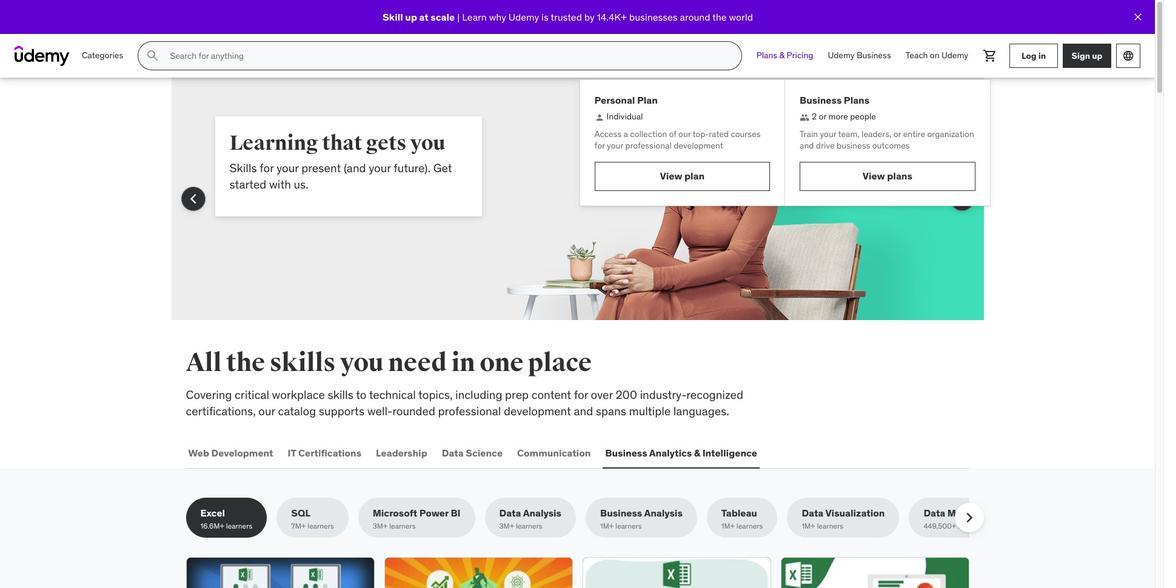Task type: vqa. For each thing, say whether or not it's contained in the screenshot.


Task type: describe. For each thing, give the bounding box(es) containing it.
close image
[[1132, 11, 1144, 23]]

a
[[624, 128, 628, 139]]

1 horizontal spatial plans
[[844, 94, 870, 106]]

data for data modeling 449,500+ learners
[[924, 507, 946, 519]]

your inside access a collection of our top-rated courses for your professional development
[[607, 140, 623, 151]]

collection
[[630, 128, 667, 139]]

it certifications button
[[285, 439, 364, 468]]

catalog
[[278, 404, 316, 418]]

teach on udemy link
[[898, 41, 976, 70]]

data science
[[442, 447, 503, 459]]

development
[[211, 447, 273, 459]]

communication button
[[515, 439, 593, 468]]

outcomes
[[872, 140, 910, 151]]

7m+
[[291, 522, 306, 531]]

teach on udemy
[[906, 50, 968, 61]]

& inside 'link'
[[780, 50, 785, 61]]

sign
[[1072, 50, 1090, 61]]

2
[[812, 111, 817, 122]]

view plans
[[863, 170, 912, 182]]

gets
[[366, 130, 407, 156]]

view plans link
[[800, 162, 975, 191]]

web development
[[188, 447, 273, 459]]

categories button
[[75, 41, 131, 70]]

business analysis 1m+ learners
[[600, 507, 683, 531]]

business analytics & intelligence
[[605, 447, 757, 459]]

1 horizontal spatial the
[[713, 11, 727, 23]]

data science button
[[439, 439, 505, 468]]

intelligence
[[703, 447, 757, 459]]

449,500+
[[924, 522, 956, 531]]

skills inside covering critical workplace skills to technical topics, including prep content for over 200 industry-recognized certifications, our catalog supports well-rounded professional development and spans multiple languages.
[[328, 387, 353, 402]]

3m+ inside microsoft power bi 3m+ learners
[[373, 522, 388, 531]]

top-
[[693, 128, 709, 139]]

content
[[532, 387, 571, 402]]

started
[[230, 177, 266, 191]]

learners inside tableau 1m+ learners
[[737, 522, 763, 531]]

over
[[591, 387, 613, 402]]

your up with
[[277, 161, 299, 175]]

categories
[[82, 50, 123, 61]]

next image inside the carousel element
[[952, 189, 972, 209]]

professional inside covering critical workplace skills to technical topics, including prep content for over 200 industry-recognized certifications, our catalog supports well-rounded professional development and spans multiple languages.
[[438, 404, 501, 418]]

on
[[930, 50, 940, 61]]

(and
[[344, 161, 366, 175]]

our inside access a collection of our top-rated courses for your professional development
[[679, 128, 691, 139]]

2 horizontal spatial udemy
[[942, 50, 968, 61]]

present
[[301, 161, 341, 175]]

prep
[[505, 387, 529, 402]]

by
[[584, 11, 595, 23]]

1 vertical spatial in
[[451, 347, 475, 378]]

that
[[322, 130, 362, 156]]

1 vertical spatial the
[[226, 347, 265, 378]]

excel 16.6m+ learners
[[200, 507, 252, 531]]

previous image
[[183, 189, 203, 209]]

microsoft power bi 3m+ learners
[[373, 507, 461, 531]]

or inside train your team, leaders, or entire organization and drive business outcomes
[[894, 128, 901, 139]]

0 vertical spatial in
[[1039, 50, 1046, 61]]

learners inside data analysis 3m+ learners
[[516, 522, 542, 531]]

web development button
[[186, 439, 276, 468]]

for inside access a collection of our top-rated courses for your professional development
[[595, 140, 605, 151]]

log in
[[1022, 50, 1046, 61]]

view for view plans
[[863, 170, 885, 182]]

businesses
[[629, 11, 678, 23]]

1 horizontal spatial udemy
[[828, 50, 855, 61]]

rounded
[[392, 404, 435, 418]]

next image inside 'topic filters' element
[[960, 508, 979, 528]]

and inside covering critical workplace skills to technical topics, including prep content for over 200 industry-recognized certifications, our catalog supports well-rounded professional development and spans multiple languages.
[[574, 404, 593, 418]]

it certifications
[[288, 447, 361, 459]]

tableau 1m+ learners
[[721, 507, 763, 531]]

drive
[[816, 140, 835, 151]]

and inside train your team, leaders, or entire organization and drive business outcomes
[[800, 140, 814, 151]]

of
[[669, 128, 677, 139]]

world
[[729, 11, 753, 23]]

teach
[[906, 50, 928, 61]]

with
[[269, 177, 291, 191]]

individual
[[607, 111, 643, 122]]

business
[[837, 140, 870, 151]]

learners inside data visualization 1m+ learners
[[817, 522, 843, 531]]

analysis for data analysis
[[523, 507, 562, 519]]

around
[[680, 11, 710, 23]]

learners inside sql 7m+ learners
[[308, 522, 334, 531]]

log
[[1022, 50, 1037, 61]]

sign up
[[1072, 50, 1103, 61]]

all the skills you need in one place
[[186, 347, 592, 378]]

place
[[528, 347, 592, 378]]

view plan link
[[595, 162, 770, 191]]

certifications,
[[186, 404, 256, 418]]

industry-
[[640, 387, 687, 402]]

small image for personal plan
[[595, 111, 607, 124]]

scale
[[431, 11, 455, 23]]

to
[[356, 387, 367, 402]]

data for data analysis 3m+ learners
[[499, 507, 521, 519]]

multiple
[[629, 404, 671, 418]]

critical
[[235, 387, 269, 402]]

submit search image
[[146, 49, 160, 63]]

at
[[419, 11, 429, 23]]

plans & pricing
[[757, 50, 813, 61]]

3m+ inside data analysis 3m+ learners
[[499, 522, 514, 531]]

covering
[[186, 387, 232, 402]]

business for business plans
[[800, 94, 842, 106]]

web
[[188, 447, 209, 459]]



Task type: locate. For each thing, give the bounding box(es) containing it.
you for skills
[[340, 347, 384, 378]]

0 horizontal spatial 1m+
[[600, 522, 614, 531]]

business inside business analytics & intelligence button
[[605, 447, 647, 459]]

0 horizontal spatial the
[[226, 347, 265, 378]]

small image up train
[[800, 111, 812, 124]]

& inside button
[[694, 447, 700, 459]]

2 analysis from the left
[[644, 507, 683, 519]]

for inside covering critical workplace skills to technical topics, including prep content for over 200 industry-recognized certifications, our catalog supports well-rounded professional development and spans multiple languages.
[[574, 387, 588, 402]]

need
[[388, 347, 447, 378]]

spans
[[596, 404, 626, 418]]

1 horizontal spatial professional
[[625, 140, 672, 151]]

data analysis 3m+ learners
[[499, 507, 562, 531]]

you inside learning that gets you skills for your present (and your future). get started with us.
[[410, 130, 446, 156]]

0 horizontal spatial plans
[[757, 50, 778, 61]]

learning that gets you skills for your present (and your future). get started with us.
[[230, 130, 452, 191]]

2 horizontal spatial for
[[595, 140, 605, 151]]

7 learners from the left
[[817, 522, 843, 531]]

access a collection of our top-rated courses for your professional development
[[595, 128, 761, 151]]

& left pricing
[[780, 50, 785, 61]]

data modeling 449,500+ learners
[[924, 507, 991, 531]]

1 horizontal spatial for
[[574, 387, 588, 402]]

view left plan
[[660, 170, 682, 182]]

5 learners from the left
[[616, 522, 642, 531]]

plan
[[685, 170, 705, 182]]

including
[[455, 387, 502, 402]]

tableau
[[721, 507, 757, 519]]

1 vertical spatial up
[[1092, 50, 1103, 61]]

the
[[713, 11, 727, 23], [226, 347, 265, 378]]

our down critical
[[259, 404, 275, 418]]

udemy left is
[[509, 11, 539, 23]]

for down access
[[595, 140, 605, 151]]

udemy right pricing
[[828, 50, 855, 61]]

data up 449,500+ at right bottom
[[924, 507, 946, 519]]

in up including
[[451, 347, 475, 378]]

skills up workplace
[[270, 347, 335, 378]]

0 horizontal spatial professional
[[438, 404, 501, 418]]

0 horizontal spatial up
[[405, 11, 417, 23]]

or right 2
[[819, 111, 827, 122]]

1m+ inside tableau 1m+ learners
[[721, 522, 735, 531]]

up for sign
[[1092, 50, 1103, 61]]

Search for anything text field
[[168, 45, 727, 66]]

1 vertical spatial &
[[694, 447, 700, 459]]

and down over on the bottom right of the page
[[574, 404, 593, 418]]

data inside data visualization 1m+ learners
[[802, 507, 824, 519]]

2 small image from the left
[[800, 111, 812, 124]]

0 vertical spatial &
[[780, 50, 785, 61]]

2 view from the left
[[863, 170, 885, 182]]

technical
[[369, 387, 416, 402]]

learners inside microsoft power bi 3m+ learners
[[389, 522, 416, 531]]

recognized
[[687, 387, 743, 402]]

the up critical
[[226, 347, 265, 378]]

your up drive
[[820, 128, 836, 139]]

0 horizontal spatial you
[[340, 347, 384, 378]]

learn
[[462, 11, 487, 23]]

8 learners from the left
[[958, 522, 984, 531]]

skill
[[383, 11, 403, 23]]

1 view from the left
[[660, 170, 682, 182]]

1 vertical spatial our
[[259, 404, 275, 418]]

plans & pricing link
[[749, 41, 821, 70]]

learners inside business analysis 1m+ learners
[[616, 522, 642, 531]]

0 vertical spatial you
[[410, 130, 446, 156]]

0 horizontal spatial view
[[660, 170, 682, 182]]

1m+ for business analysis
[[600, 522, 614, 531]]

people
[[850, 111, 876, 122]]

0 horizontal spatial udemy
[[509, 11, 539, 23]]

topic filters element
[[186, 498, 1006, 538]]

small image
[[595, 111, 607, 124], [800, 111, 812, 124]]

business inside udemy business link
[[857, 50, 891, 61]]

data inside button
[[442, 447, 464, 459]]

data left visualization
[[802, 507, 824, 519]]

plans up people
[[844, 94, 870, 106]]

3 1m+ from the left
[[802, 522, 815, 531]]

data inside data modeling 449,500+ learners
[[924, 507, 946, 519]]

rated
[[709, 128, 729, 139]]

1 small image from the left
[[595, 111, 607, 124]]

&
[[780, 50, 785, 61], [694, 447, 700, 459]]

skill up at scale | learn why udemy is trusted by 14.4k+ businesses around the world
[[383, 11, 753, 23]]

1 vertical spatial plans
[[844, 94, 870, 106]]

4 learners from the left
[[516, 522, 542, 531]]

our right of
[[679, 128, 691, 139]]

& right analytics
[[694, 447, 700, 459]]

1 horizontal spatial &
[[780, 50, 785, 61]]

2 1m+ from the left
[[721, 522, 735, 531]]

analytics
[[649, 447, 692, 459]]

in right log
[[1039, 50, 1046, 61]]

1 horizontal spatial our
[[679, 128, 691, 139]]

development down content at bottom left
[[504, 404, 571, 418]]

your down access
[[607, 140, 623, 151]]

topics,
[[418, 387, 453, 402]]

2 horizontal spatial 1m+
[[802, 522, 815, 531]]

and down train
[[800, 140, 814, 151]]

0 vertical spatial or
[[819, 111, 827, 122]]

business for business analysis 1m+ learners
[[600, 507, 642, 519]]

0 horizontal spatial analysis
[[523, 507, 562, 519]]

0 horizontal spatial 3m+
[[373, 522, 388, 531]]

sign up link
[[1063, 44, 1111, 68]]

team,
[[838, 128, 860, 139]]

analysis inside data analysis 3m+ learners
[[523, 507, 562, 519]]

1m+ inside business analysis 1m+ learners
[[600, 522, 614, 531]]

development inside covering critical workplace skills to technical topics, including prep content for over 200 industry-recognized certifications, our catalog supports well-rounded professional development and spans multiple languages.
[[504, 404, 571, 418]]

pricing
[[787, 50, 813, 61]]

leadership
[[376, 447, 427, 459]]

well-
[[367, 404, 392, 418]]

supports
[[319, 404, 365, 418]]

view for view plan
[[660, 170, 682, 182]]

the left 'world'
[[713, 11, 727, 23]]

0 horizontal spatial in
[[451, 347, 475, 378]]

1 vertical spatial skills
[[328, 387, 353, 402]]

excel
[[200, 507, 225, 519]]

udemy image
[[15, 45, 70, 66]]

1 horizontal spatial 1m+
[[721, 522, 735, 531]]

1 horizontal spatial up
[[1092, 50, 1103, 61]]

0 horizontal spatial small image
[[595, 111, 607, 124]]

0 vertical spatial development
[[674, 140, 723, 151]]

1 horizontal spatial and
[[800, 140, 814, 151]]

train your team, leaders, or entire organization and drive business outcomes
[[800, 128, 974, 151]]

learners inside data modeling 449,500+ learners
[[958, 522, 984, 531]]

why
[[489, 11, 506, 23]]

business inside business analysis 1m+ learners
[[600, 507, 642, 519]]

0 horizontal spatial development
[[504, 404, 571, 418]]

1 3m+ from the left
[[373, 522, 388, 531]]

choose a language image
[[1122, 50, 1135, 62]]

1 vertical spatial for
[[260, 161, 274, 175]]

16.6m+
[[200, 522, 224, 531]]

data visualization 1m+ learners
[[802, 507, 885, 531]]

1 horizontal spatial in
[[1039, 50, 1046, 61]]

you up the get in the top of the page
[[410, 130, 446, 156]]

1 1m+ from the left
[[600, 522, 614, 531]]

your inside train your team, leaders, or entire organization and drive business outcomes
[[820, 128, 836, 139]]

up for skill
[[405, 11, 417, 23]]

1 analysis from the left
[[523, 507, 562, 519]]

personal
[[595, 94, 635, 106]]

our
[[679, 128, 691, 139], [259, 404, 275, 418]]

1 horizontal spatial development
[[674, 140, 723, 151]]

udemy business
[[828, 50, 891, 61]]

0 vertical spatial up
[[405, 11, 417, 23]]

1 vertical spatial professional
[[438, 404, 501, 418]]

plans left pricing
[[757, 50, 778, 61]]

us.
[[294, 177, 309, 191]]

professional
[[625, 140, 672, 151], [438, 404, 501, 418]]

data for data visualization 1m+ learners
[[802, 507, 824, 519]]

1 horizontal spatial view
[[863, 170, 885, 182]]

skills
[[230, 161, 257, 175]]

development down top-
[[674, 140, 723, 151]]

plan
[[637, 94, 658, 106]]

analysis for business analysis
[[644, 507, 683, 519]]

you for gets
[[410, 130, 446, 156]]

1 horizontal spatial 3m+
[[499, 522, 514, 531]]

skills up supports
[[328, 387, 353, 402]]

bi
[[451, 507, 461, 519]]

0 horizontal spatial &
[[694, 447, 700, 459]]

0 horizontal spatial and
[[574, 404, 593, 418]]

up left at
[[405, 11, 417, 23]]

or up the outcomes
[[894, 128, 901, 139]]

view left the plans
[[863, 170, 885, 182]]

communication
[[517, 447, 591, 459]]

2 or more people
[[812, 111, 876, 122]]

|
[[457, 11, 460, 23]]

1 vertical spatial you
[[340, 347, 384, 378]]

science
[[466, 447, 503, 459]]

2 learners from the left
[[308, 522, 334, 531]]

data
[[442, 447, 464, 459], [499, 507, 521, 519], [802, 507, 824, 519], [924, 507, 946, 519]]

data inside data analysis 3m+ learners
[[499, 507, 521, 519]]

0 horizontal spatial for
[[260, 161, 274, 175]]

1m+ for data visualization
[[802, 522, 815, 531]]

covering critical workplace skills to technical topics, including prep content for over 200 industry-recognized certifications, our catalog supports well-rounded professional development and spans multiple languages.
[[186, 387, 743, 418]]

for left over on the bottom right of the page
[[574, 387, 588, 402]]

view plan
[[660, 170, 705, 182]]

1 vertical spatial or
[[894, 128, 901, 139]]

udemy business link
[[821, 41, 898, 70]]

6 learners from the left
[[737, 522, 763, 531]]

view inside "link"
[[863, 170, 885, 182]]

2 3m+ from the left
[[499, 522, 514, 531]]

workplace
[[272, 387, 325, 402]]

next image
[[952, 189, 972, 209], [960, 508, 979, 528]]

small image up access
[[595, 111, 607, 124]]

plans
[[887, 170, 912, 182]]

learners inside "excel 16.6m+ learners"
[[226, 522, 252, 531]]

udemy
[[509, 11, 539, 23], [828, 50, 855, 61], [942, 50, 968, 61]]

microsoft
[[373, 507, 417, 519]]

1 horizontal spatial or
[[894, 128, 901, 139]]

data right bi
[[499, 507, 521, 519]]

you
[[410, 130, 446, 156], [340, 347, 384, 378]]

for up with
[[260, 161, 274, 175]]

view
[[660, 170, 682, 182], [863, 170, 885, 182]]

plans inside 'link'
[[757, 50, 778, 61]]

small image for business plans
[[800, 111, 812, 124]]

all
[[186, 347, 222, 378]]

up right sign
[[1092, 50, 1103, 61]]

0 vertical spatial and
[[800, 140, 814, 151]]

0 vertical spatial plans
[[757, 50, 778, 61]]

professional inside access a collection of our top-rated courses for your professional development
[[625, 140, 672, 151]]

0 horizontal spatial our
[[259, 404, 275, 418]]

0 vertical spatial the
[[713, 11, 727, 23]]

it
[[288, 447, 296, 459]]

entire
[[903, 128, 925, 139]]

data for data science
[[442, 447, 464, 459]]

0 horizontal spatial or
[[819, 111, 827, 122]]

professional down collection
[[625, 140, 672, 151]]

0 vertical spatial for
[[595, 140, 605, 151]]

development inside access a collection of our top-rated courses for your professional development
[[674, 140, 723, 151]]

shopping cart with 0 items image
[[983, 49, 997, 63]]

professional down including
[[438, 404, 501, 418]]

plans
[[757, 50, 778, 61], [844, 94, 870, 106]]

0 vertical spatial skills
[[270, 347, 335, 378]]

up inside sign up link
[[1092, 50, 1103, 61]]

power
[[420, 507, 449, 519]]

business plans
[[800, 94, 870, 106]]

carousel element
[[171, 78, 984, 349]]

you up 'to'
[[340, 347, 384, 378]]

1 horizontal spatial you
[[410, 130, 446, 156]]

udemy right on
[[942, 50, 968, 61]]

our inside covering critical workplace skills to technical topics, including prep content for over 200 industry-recognized certifications, our catalog supports well-rounded professional development and spans multiple languages.
[[259, 404, 275, 418]]

0 vertical spatial professional
[[625, 140, 672, 151]]

and
[[800, 140, 814, 151], [574, 404, 593, 418]]

trusted
[[551, 11, 582, 23]]

more
[[829, 111, 848, 122]]

for inside learning that gets you skills for your present (and your future). get started with us.
[[260, 161, 274, 175]]

courses
[[731, 128, 761, 139]]

learners
[[226, 522, 252, 531], [308, 522, 334, 531], [389, 522, 416, 531], [516, 522, 542, 531], [616, 522, 642, 531], [737, 522, 763, 531], [817, 522, 843, 531], [958, 522, 984, 531]]

your right the (and
[[369, 161, 391, 175]]

1 vertical spatial and
[[574, 404, 593, 418]]

analysis
[[523, 507, 562, 519], [644, 507, 683, 519]]

1 horizontal spatial small image
[[800, 111, 812, 124]]

for
[[595, 140, 605, 151], [260, 161, 274, 175], [574, 387, 588, 402]]

1 horizontal spatial analysis
[[644, 507, 683, 519]]

1 learners from the left
[[226, 522, 252, 531]]

14.4k+
[[597, 11, 627, 23]]

1 vertical spatial next image
[[960, 508, 979, 528]]

0 vertical spatial our
[[679, 128, 691, 139]]

log in link
[[1010, 44, 1058, 68]]

analysis inside business analysis 1m+ learners
[[644, 507, 683, 519]]

up
[[405, 11, 417, 23], [1092, 50, 1103, 61]]

languages.
[[674, 404, 729, 418]]

2 vertical spatial for
[[574, 387, 588, 402]]

get
[[433, 161, 452, 175]]

1m+ inside data visualization 1m+ learners
[[802, 522, 815, 531]]

data left science
[[442, 447, 464, 459]]

one
[[480, 347, 523, 378]]

1 vertical spatial development
[[504, 404, 571, 418]]

3 learners from the left
[[389, 522, 416, 531]]

business for business analytics & intelligence
[[605, 447, 647, 459]]

0 vertical spatial next image
[[952, 189, 972, 209]]

sql
[[291, 507, 311, 519]]



